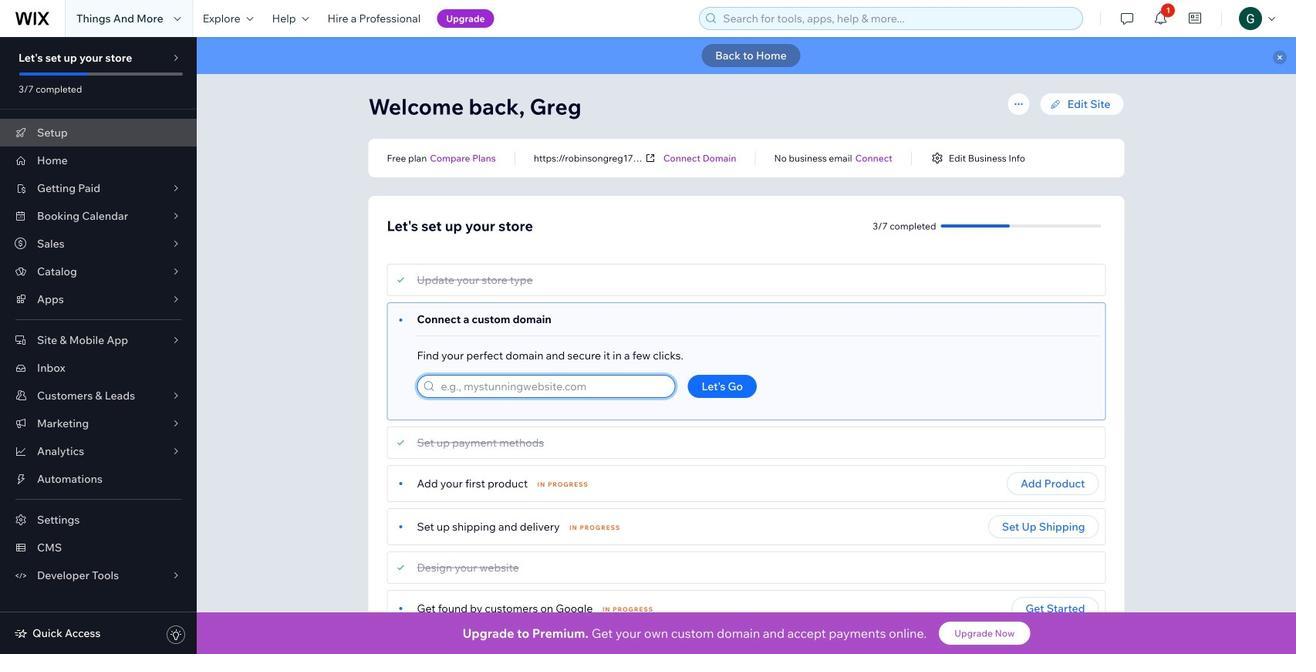 Task type: locate. For each thing, give the bounding box(es) containing it.
alert
[[197, 37, 1297, 74]]

sidebar element
[[0, 37, 197, 654]]

e.g., mystunningwebsite.com field
[[436, 376, 670, 397]]



Task type: vqa. For each thing, say whether or not it's contained in the screenshot.
"ALERT"
yes



Task type: describe. For each thing, give the bounding box(es) containing it.
Search for tools, apps, help & more... field
[[719, 8, 1078, 29]]



